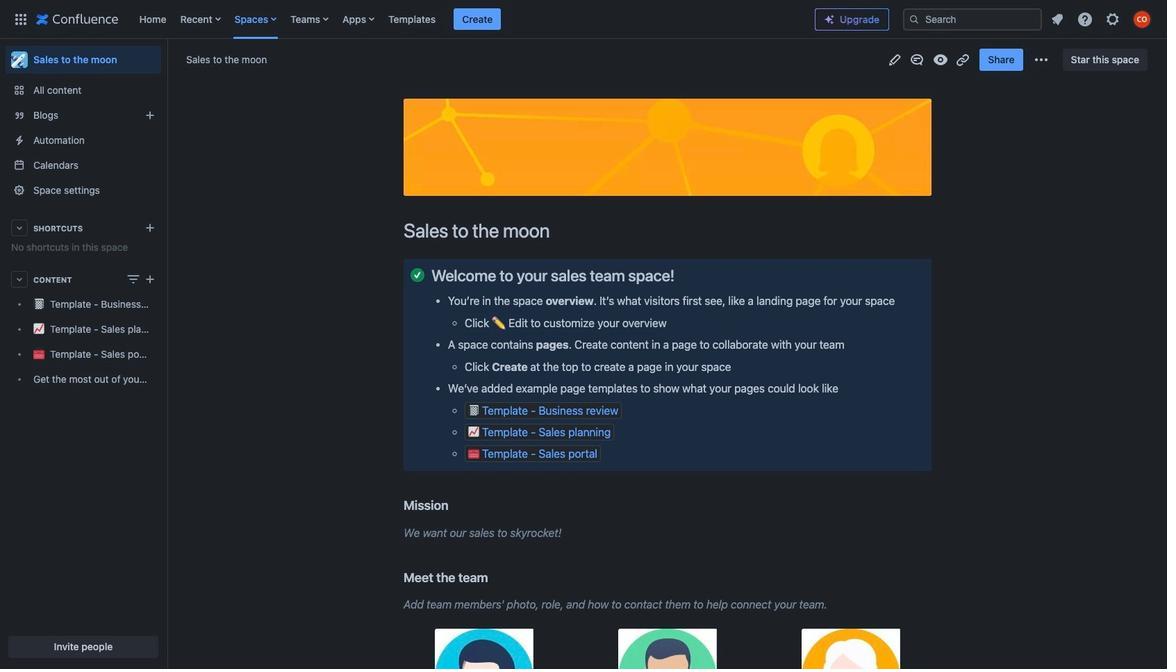 Task type: locate. For each thing, give the bounding box(es) containing it.
list for appswitcher icon
[[132, 0, 804, 39]]

copy image
[[673, 267, 690, 283], [447, 497, 464, 514]]

0 horizontal spatial copy image
[[447, 497, 464, 514]]

0 horizontal spatial list
[[132, 0, 804, 39]]

1 vertical spatial copy image
[[447, 497, 464, 514]]

banner
[[0, 0, 1167, 42]]

list
[[132, 0, 804, 39], [1045, 7, 1159, 32]]

copy link image
[[955, 51, 972, 68]]

1 horizontal spatial list
[[1045, 7, 1159, 32]]

list item
[[454, 8, 501, 30]]

notification icon image
[[1049, 11, 1066, 27]]

claudia.svg image
[[802, 628, 901, 669]]

0 vertical spatial copy image
[[673, 267, 690, 283]]

create a blog image
[[142, 107, 158, 124]]

None search field
[[903, 8, 1042, 30]]

collapse sidebar image
[[151, 46, 182, 74]]

Search field
[[903, 8, 1042, 30]]

1 horizontal spatial copy image
[[673, 267, 690, 283]]

settings icon image
[[1105, 11, 1121, 27]]

:toolbox: image
[[468, 448, 479, 459]]

create a page image
[[142, 271, 158, 288]]

edit this page image
[[887, 51, 903, 68]]

:chart_with_upwards_trend: image
[[468, 426, 479, 437], [468, 426, 479, 437]]

add shortcut image
[[142, 220, 158, 236]]

list item inside list
[[454, 8, 501, 30]]

tree
[[6, 292, 161, 392]]

list for premium image at the right top of the page
[[1045, 7, 1159, 32]]

help icon image
[[1077, 11, 1094, 27]]

confluence image
[[36, 11, 118, 27], [36, 11, 118, 27]]

global element
[[8, 0, 804, 39]]

tree inside space element
[[6, 292, 161, 392]]



Task type: vqa. For each thing, say whether or not it's contained in the screenshot.
the Global element
yes



Task type: describe. For each thing, give the bounding box(es) containing it.
space element
[[0, 39, 167, 669]]

stop watching image
[[933, 51, 949, 68]]

search image
[[909, 14, 920, 25]]

:notebook: image
[[468, 404, 479, 415]]

:notebook: image
[[468, 404, 479, 415]]

more actions image
[[1033, 51, 1050, 68]]

:toolbox: image
[[468, 448, 479, 459]]

premium image
[[824, 14, 835, 25]]

:check_mark: image
[[411, 268, 425, 282]]

angie.svg image
[[435, 628, 534, 669]]

change view image
[[125, 271, 142, 288]]

gael.svg image
[[618, 628, 717, 669]]

appswitcher icon image
[[13, 11, 29, 27]]

copy image
[[487, 569, 503, 585]]



